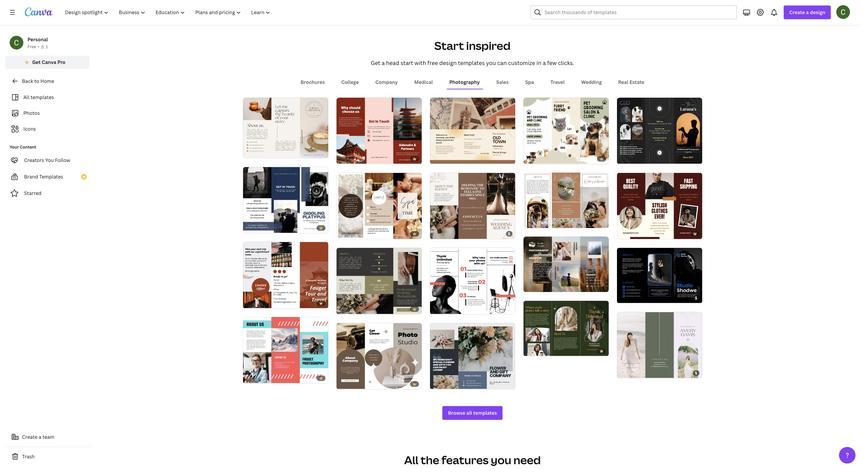 Task type: vqa. For each thing, say whether or not it's contained in the screenshot.
1 Of 2 associated with Beige Brown Classic Promotion Tour & Travel Trifold Brochure IMAGE
yes



Task type: locate. For each thing, give the bounding box(es) containing it.
create inside button
[[22, 434, 37, 440]]

features
[[442, 453, 489, 468]]

2 for black pink modern professional photography trifold brochure
[[443, 306, 445, 311]]

1 for green aesthetic photography c-fold brochure
[[529, 348, 531, 353]]

2 vertical spatial $
[[696, 371, 698, 376]]

medical button
[[412, 76, 436, 89]]

2 get from the left
[[371, 59, 381, 67]]

1 get from the left
[[32, 59, 41, 65]]

all
[[23, 94, 29, 100], [405, 453, 419, 468]]

wedding button
[[579, 76, 605, 89]]

2 for brown and white modern wedding photographer trifold brochure
[[536, 220, 538, 225]]

1 of 2 for black gray creative professional photography trifold brochure
[[622, 156, 632, 161]]

0 vertical spatial design
[[811, 9, 826, 15]]

0 horizontal spatial all
[[23, 94, 29, 100]]

a
[[807, 9, 810, 15], [382, 59, 385, 67], [543, 59, 546, 67], [39, 434, 41, 440]]

1 horizontal spatial all
[[405, 453, 419, 468]]

photography button
[[447, 76, 483, 89]]

2
[[256, 150, 258, 155], [349, 156, 351, 161], [443, 156, 445, 161], [536, 156, 538, 161], [630, 156, 632, 161], [536, 220, 538, 225], [256, 225, 258, 230], [349, 231, 351, 236], [443, 231, 445, 236], [630, 231, 632, 236], [630, 295, 632, 300], [256, 300, 258, 305], [349, 306, 351, 311], [443, 306, 445, 311], [536, 348, 538, 353], [630, 370, 632, 375], [256, 375, 258, 381], [349, 381, 351, 386], [443, 381, 445, 386]]

of for pastel green photography pet grooming salon & clinic trifold brochure at the top of page
[[532, 156, 535, 161]]

brown simple tour and travel trifold brochure image
[[243, 242, 328, 308]]

browse all templates
[[448, 410, 497, 416]]

your content
[[10, 144, 36, 150]]

of for blue white modern professional photography brochure
[[251, 225, 255, 230]]

pastel green photography pet grooming salon & clinic trifold brochure image
[[524, 98, 609, 164]]

1 vertical spatial $
[[696, 295, 698, 301]]

design right free
[[440, 59, 457, 67]]

1 of 2 link
[[243, 98, 328, 158], [337, 98, 422, 164], [430, 98, 516, 164], [524, 98, 609, 164], [617, 98, 703, 164], [243, 167, 328, 233], [337, 173, 422, 239], [430, 173, 516, 239], [524, 173, 609, 228], [617, 173, 703, 239], [243, 242, 328, 308], [337, 248, 422, 314], [430, 248, 516, 314], [617, 248, 703, 303], [524, 301, 609, 356], [617, 312, 703, 378], [243, 317, 328, 384], [337, 323, 422, 390], [430, 323, 516, 390]]

templates down start inspired
[[458, 59, 485, 67]]

of for black pink modern professional photography trifold brochure
[[438, 306, 442, 311]]

browse
[[448, 410, 466, 416]]

1 of 2 for green aesthetic photography c-fold brochure
[[529, 348, 538, 353]]

design
[[811, 9, 826, 15], [440, 59, 457, 67]]

2 for green modern wedding photography trifold brochure on the bottom left
[[349, 306, 351, 311]]

get canva pro button
[[6, 56, 89, 69]]

real
[[619, 79, 629, 85]]

create for create a team
[[22, 434, 37, 440]]

create
[[790, 9, 806, 15], [22, 434, 37, 440]]

1 for beige & brown aesthetic wedding photography trifold brochure
[[435, 231, 437, 236]]

1 of 2 for dark red modern stylish clothes trifolds brochure image
[[622, 231, 632, 236]]

browse all templates link
[[443, 406, 503, 420]]

all down back
[[23, 94, 29, 100]]

1 horizontal spatial get
[[371, 59, 381, 67]]

the
[[421, 453, 440, 468]]

1 for green modern wedding photography trifold brochure on the bottom left
[[341, 306, 343, 311]]

1
[[46, 44, 48, 50], [248, 150, 250, 155], [341, 156, 343, 161], [435, 156, 437, 161], [529, 156, 531, 161], [622, 156, 624, 161], [529, 220, 531, 225], [248, 225, 250, 230], [341, 231, 343, 236], [435, 231, 437, 236], [622, 231, 624, 236], [622, 295, 624, 300], [248, 300, 250, 305], [341, 306, 343, 311], [435, 306, 437, 311], [529, 348, 531, 353], [622, 370, 624, 375], [248, 375, 250, 381], [341, 381, 343, 386], [435, 381, 437, 386]]

0 vertical spatial all
[[23, 94, 29, 100]]

1 vertical spatial design
[[440, 59, 457, 67]]

you
[[45, 157, 54, 163]]

1 horizontal spatial create
[[790, 9, 806, 15]]

start inspired
[[435, 38, 511, 53]]

estate
[[630, 79, 645, 85]]

1 horizontal spatial design
[[811, 9, 826, 15]]

templates down back to home
[[31, 94, 54, 100]]

free
[[28, 44, 36, 50]]

head
[[386, 59, 400, 67]]

0 horizontal spatial get
[[32, 59, 41, 65]]

all templates link
[[10, 91, 85, 104]]

real estate
[[619, 79, 645, 85]]

1 of 2 for the brown simple tour and travel trifold brochure image
[[248, 300, 258, 305]]

1 vertical spatial all
[[405, 453, 419, 468]]

photo studio creative modern brown and dark gray trifold brochure image
[[337, 323, 422, 389]]

$
[[508, 231, 511, 237], [696, 295, 698, 301], [696, 371, 698, 376]]

brown minimalist photography spa time trifold brochure image
[[337, 173, 422, 239]]

get left canva
[[32, 59, 41, 65]]

1 for 'purple and green soft photography brochure'
[[622, 370, 624, 375]]

brand
[[24, 173, 38, 180]]

medical
[[415, 79, 433, 85]]

brand templates link
[[6, 170, 89, 184]]

0 vertical spatial create
[[790, 9, 806, 15]]

all the features you need
[[405, 453, 541, 468]]

1 for brown and white modern wedding photographer trifold brochure
[[529, 220, 531, 225]]

get
[[32, 59, 41, 65], [371, 59, 381, 67]]

icons link
[[10, 122, 85, 136]]

company button
[[373, 76, 401, 89]]

1 of 2
[[248, 150, 258, 155], [341, 156, 351, 161], [435, 156, 445, 161], [529, 156, 538, 161], [622, 156, 632, 161], [529, 220, 538, 225], [248, 225, 258, 230], [341, 231, 351, 236], [435, 231, 445, 236], [622, 231, 632, 236], [622, 295, 632, 300], [248, 300, 258, 305], [341, 306, 351, 311], [435, 306, 445, 311], [529, 348, 538, 353], [622, 370, 632, 375], [248, 375, 258, 381], [341, 381, 351, 386], [435, 381, 445, 386]]

of for pink and red travel vacation to japan trifolds brochure "image"
[[344, 156, 348, 161]]

spa
[[526, 79, 534, 85]]

all left the
[[405, 453, 419, 468]]

creators you follow link
[[6, 153, 89, 167]]

get for get canva pro
[[32, 59, 41, 65]]

create inside dropdown button
[[790, 9, 806, 15]]

pro
[[57, 59, 65, 65]]

brochures button
[[298, 76, 328, 89]]

templates right all
[[474, 410, 497, 416]]

1 for dark red modern stylish clothes trifolds brochure image
[[622, 231, 624, 236]]

you left can
[[487, 59, 496, 67]]

to
[[34, 78, 39, 84]]

dark red modern stylish clothes trifolds brochure image
[[617, 173, 703, 239]]

2 for beige brown classic promotion tour & travel trifold brochure image
[[443, 156, 445, 161]]

2 for "photo studio creative modern brown and dark gray trifold brochure"
[[349, 381, 351, 386]]

1 for brown minimalist photography spa time trifold brochure
[[341, 231, 343, 236]]

few
[[548, 59, 557, 67]]

content
[[20, 144, 36, 150]]

of for 'purple and green soft photography brochure'
[[625, 370, 629, 375]]

1 vertical spatial create
[[22, 434, 37, 440]]

get inside button
[[32, 59, 41, 65]]

1 for "photo studio creative modern brown and dark gray trifold brochure"
[[341, 381, 343, 386]]

1 of 2 for brown and white modern wedding photographer trifold brochure
[[529, 220, 538, 225]]

of for beige & brown aesthetic wedding photography trifold brochure
[[438, 231, 442, 236]]

1 for pastel green photography pet grooming salon & clinic trifold brochure at the top of page
[[529, 156, 531, 161]]

1 for beige brown classic promotion tour & travel trifold brochure image
[[435, 156, 437, 161]]

0 vertical spatial templates
[[458, 59, 485, 67]]

trash
[[22, 453, 35, 460]]

1 of 2 for brown minimalist photography spa time trifold brochure
[[341, 231, 351, 236]]

christina overa image
[[837, 5, 851, 19]]

brown minimalist classic professional photography brochure image
[[243, 98, 328, 158]]

2 for brown minimalist classic professional photography brochure
[[256, 150, 258, 155]]

pink and red travel vacation to japan trifolds brochure image
[[337, 98, 422, 164]]

0 horizontal spatial create
[[22, 434, 37, 440]]

you left need
[[491, 453, 512, 468]]

a inside button
[[39, 434, 41, 440]]

of
[[251, 150, 255, 155], [344, 156, 348, 161], [438, 156, 442, 161], [532, 156, 535, 161], [625, 156, 629, 161], [532, 220, 535, 225], [251, 225, 255, 230], [344, 231, 348, 236], [438, 231, 442, 236], [625, 231, 629, 236], [625, 295, 629, 300], [251, 300, 255, 305], [344, 306, 348, 311], [438, 306, 442, 311], [532, 348, 535, 353], [625, 370, 629, 375], [251, 375, 255, 381], [344, 381, 348, 386], [438, 381, 442, 386]]

Search search field
[[545, 6, 733, 19]]

$ for black and blue modern photography trifold brochure
[[696, 295, 698, 301]]

1 for brown minimalist classic professional photography brochure
[[248, 150, 250, 155]]

of for blue and white minimalist flower gift company brochure image
[[438, 381, 442, 386]]

college button
[[339, 76, 362, 89]]

0 vertical spatial $
[[508, 231, 511, 237]]

get a head start with free design templates you can customize in a few clicks.
[[371, 59, 575, 67]]

need
[[514, 453, 541, 468]]

get left head
[[371, 59, 381, 67]]

1 for minimalist photography creative trifold brochure
[[248, 375, 250, 381]]

1 of 2 for blue and white minimalist flower gift company brochure image
[[435, 381, 445, 386]]

top level navigation element
[[61, 6, 276, 19]]

2 for green aesthetic photography c-fold brochure
[[536, 348, 538, 353]]

templates
[[458, 59, 485, 67], [31, 94, 54, 100], [474, 410, 497, 416]]

a for team
[[39, 434, 41, 440]]

you
[[487, 59, 496, 67], [491, 453, 512, 468]]

with
[[415, 59, 426, 67]]

black gray creative professional photography trifold brochure image
[[617, 98, 703, 164]]

create a team button
[[6, 430, 89, 444]]

design left christina overa image
[[811, 9, 826, 15]]

1 vertical spatial templates
[[31, 94, 54, 100]]

a inside dropdown button
[[807, 9, 810, 15]]

create a design
[[790, 9, 826, 15]]

customize
[[509, 59, 536, 67]]

1 of 2 for brown minimalist classic professional photography brochure
[[248, 150, 258, 155]]

2 vertical spatial templates
[[474, 410, 497, 416]]

home
[[40, 78, 54, 84]]

blue white modern professional photography brochure image
[[243, 167, 328, 233]]

create a team
[[22, 434, 54, 440]]

all for all templates
[[23, 94, 29, 100]]

free •
[[28, 44, 39, 50]]

None search field
[[531, 6, 738, 19]]



Task type: describe. For each thing, give the bounding box(es) containing it.
1 for pink and red travel vacation to japan trifolds brochure "image"
[[341, 156, 343, 161]]

team
[[43, 434, 54, 440]]

brand templates
[[24, 173, 63, 180]]

1 of 2 for black and blue modern photography trifold brochure
[[622, 295, 632, 300]]

start
[[435, 38, 464, 53]]

1 of 2 for black pink modern professional photography trifold brochure
[[435, 306, 445, 311]]

of for black and blue modern photography trifold brochure
[[625, 295, 629, 300]]

beige & brown aesthetic wedding photography trifold brochure image
[[430, 173, 516, 239]]

2 for beige & brown aesthetic wedding photography trifold brochure
[[443, 231, 445, 236]]

green aesthetic photography c-fold brochure image
[[524, 301, 609, 356]]

2 for minimalist photography creative trifold brochure
[[256, 375, 258, 381]]

photos
[[23, 110, 40, 116]]

2 for blue white modern professional photography brochure
[[256, 225, 258, 230]]

canva
[[42, 59, 56, 65]]

1 of 2 for 'purple and green soft photography brochure'
[[622, 370, 632, 375]]

black and blue modern photography trifold brochure image
[[617, 248, 703, 303]]

of for black gray creative professional photography trifold brochure
[[625, 156, 629, 161]]

design inside dropdown button
[[811, 9, 826, 15]]

1 vertical spatial you
[[491, 453, 512, 468]]

of for the brown simple tour and travel trifold brochure image
[[251, 300, 255, 305]]

of for brown minimalist photography spa time trifold brochure
[[344, 231, 348, 236]]

beige brown classic promotion tour & travel trifold brochure image
[[430, 98, 516, 164]]

1 for black and blue modern photography trifold brochure
[[622, 295, 624, 300]]

1 of 2 for pastel green photography pet grooming salon & clinic trifold brochure at the top of page
[[529, 156, 538, 161]]

2 for the brown simple tour and travel trifold brochure image
[[256, 300, 258, 305]]

starred
[[24, 190, 41, 196]]

back to home
[[22, 78, 54, 84]]

travel button
[[548, 76, 568, 89]]

free
[[428, 59, 438, 67]]

0 horizontal spatial design
[[440, 59, 457, 67]]

your
[[10, 144, 19, 150]]

personal
[[28, 36, 48, 43]]

of for brown and white modern wedding photographer trifold brochure
[[532, 220, 535, 225]]

1 of 2 for blue white modern professional photography brochure
[[248, 225, 258, 230]]

back to home link
[[6, 74, 89, 88]]

creators
[[24, 157, 44, 163]]

a for head
[[382, 59, 385, 67]]

can
[[498, 59, 507, 67]]

get for get a head start with free design templates you can customize in a few clicks.
[[371, 59, 381, 67]]

of for brown minimalist classic professional photography brochure
[[251, 150, 255, 155]]

wedding
[[582, 79, 602, 85]]

travel
[[551, 79, 565, 85]]

sales button
[[494, 76, 512, 89]]

1 of 2 for beige & brown aesthetic wedding photography trifold brochure
[[435, 231, 445, 236]]

sales
[[497, 79, 509, 85]]

2 for pink and red travel vacation to japan trifolds brochure "image"
[[349, 156, 351, 161]]

2 for brown minimalist photography spa time trifold brochure
[[349, 231, 351, 236]]

1 of 2 for "photo studio creative modern brown and dark gray trifold brochure"
[[341, 381, 351, 386]]

brown and white modern wedding photographer trifold brochure image
[[524, 173, 609, 228]]

2 for dark red modern stylish clothes trifolds brochure image
[[630, 231, 632, 236]]

all for all the features you need
[[405, 453, 419, 468]]

all templates
[[23, 94, 54, 100]]

1 of 2 for pink and red travel vacation to japan trifolds brochure "image"
[[341, 156, 351, 161]]

2 for black gray creative professional photography trifold brochure
[[630, 156, 632, 161]]

creators you follow
[[24, 157, 70, 163]]

1 for black gray creative professional photography trifold brochure
[[622, 156, 624, 161]]

icons
[[23, 126, 36, 132]]

0 vertical spatial you
[[487, 59, 496, 67]]

all
[[467, 410, 473, 416]]

2 for 'purple and green soft photography brochure'
[[630, 370, 632, 375]]

2 for blue and white minimalist flower gift company brochure image
[[443, 381, 445, 386]]

of for green aesthetic photography c-fold brochure
[[532, 348, 535, 353]]

college
[[342, 79, 359, 85]]

of for "photo studio creative modern brown and dark gray trifold brochure"
[[344, 381, 348, 386]]

1 of 2 for green modern wedding photography trifold brochure on the bottom left
[[341, 306, 351, 311]]

follow
[[55, 157, 70, 163]]

of for minimalist photography creative trifold brochure
[[251, 375, 255, 381]]

1 for blue white modern professional photography brochure
[[248, 225, 250, 230]]

1 for the brown simple tour and travel trifold brochure image
[[248, 300, 250, 305]]

2 for black and blue modern photography trifold brochure
[[630, 295, 632, 300]]

2 for pastel green photography pet grooming salon & clinic trifold brochure at the top of page
[[536, 156, 538, 161]]

black pink modern professional photography trifold brochure image
[[430, 248, 516, 314]]

1 of 2 for minimalist photography creative trifold brochure
[[248, 375, 258, 381]]

back
[[22, 78, 33, 84]]

photography
[[450, 79, 480, 85]]

blue and white minimalist flower gift company brochure image
[[430, 323, 516, 389]]

purple and green soft photography brochure image
[[617, 312, 703, 378]]

•
[[38, 44, 39, 50]]

a for design
[[807, 9, 810, 15]]

brochures
[[301, 79, 325, 85]]

get canva pro
[[32, 59, 65, 65]]

brown and white elegant photography trifold brochure image
[[524, 237, 609, 292]]

trash link
[[6, 450, 89, 464]]

start
[[401, 59, 414, 67]]

photos link
[[10, 107, 85, 120]]

$ for beige & brown aesthetic wedding photography trifold brochure
[[508, 231, 511, 237]]

$ for 'purple and green soft photography brochure'
[[696, 371, 698, 376]]

inspired
[[467, 38, 511, 53]]

of for dark red modern stylish clothes trifolds brochure image
[[625, 231, 629, 236]]

1 for black pink modern professional photography trifold brochure
[[435, 306, 437, 311]]

minimalist photography creative trifold brochure image
[[243, 317, 328, 383]]

real estate button
[[616, 76, 648, 89]]

company
[[376, 79, 398, 85]]

of for green modern wedding photography trifold brochure on the bottom left
[[344, 306, 348, 311]]

of for beige brown classic promotion tour & travel trifold brochure image
[[438, 156, 442, 161]]

spa button
[[523, 76, 537, 89]]

in
[[537, 59, 542, 67]]

1 for blue and white minimalist flower gift company brochure image
[[435, 381, 437, 386]]

starred link
[[6, 186, 89, 200]]

templates
[[39, 173, 63, 180]]

1 of 2 for beige brown classic promotion tour & travel trifold brochure image
[[435, 156, 445, 161]]

create for create a design
[[790, 9, 806, 15]]

clicks.
[[559, 59, 575, 67]]

green modern wedding photography trifold brochure image
[[337, 248, 422, 314]]

create a design button
[[785, 6, 832, 19]]



